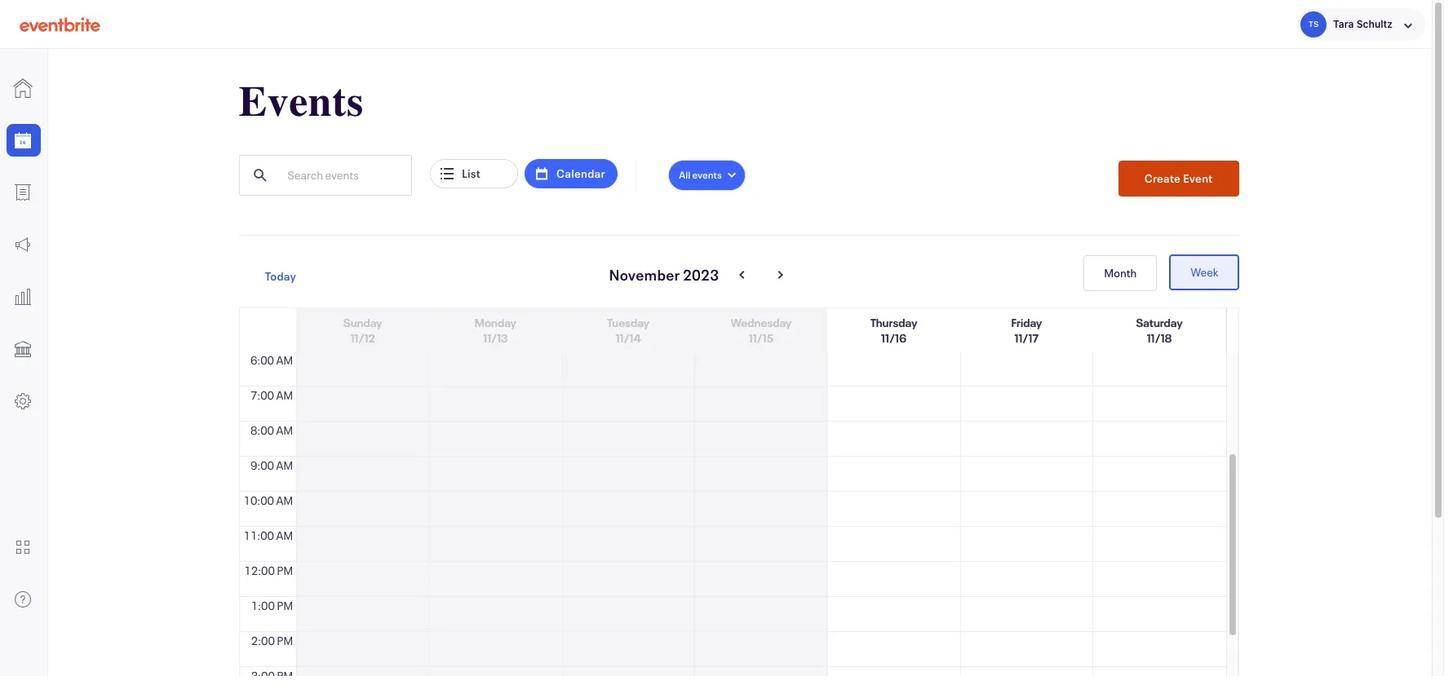Task type: locate. For each thing, give the bounding box(es) containing it.
Search events text field
[[276, 157, 411, 194]]

2 vertical spatial pm
[[277, 633, 293, 649]]

am right 7:00
[[276, 388, 293, 403]]

tara schultz
[[1334, 18, 1393, 30]]

1 display default image from the top
[[13, 183, 33, 202]]

display default image inside marketing text field
[[13, 235, 33, 255]]

display default image for 'apps' text box
[[13, 538, 33, 557]]

display default image up the display active image
[[13, 78, 33, 98]]

11:00 am
[[244, 528, 293, 544]]

2 pm from the top
[[277, 598, 293, 614]]

1:00
[[251, 598, 275, 614]]

3 display default image from the top
[[13, 538, 33, 557]]

monday
[[475, 315, 517, 331]]

2:00
[[251, 633, 275, 649]]

11/16
[[882, 331, 907, 346]]

am right 6:00
[[276, 353, 293, 368]]

2 display default image from the top
[[13, 235, 33, 255]]

11/18
[[1147, 331, 1173, 346]]

1:00 pm
[[251, 598, 293, 614]]

4 am from the top
[[276, 458, 293, 473]]

tara
[[1334, 18, 1355, 30]]

Reporting text field
[[0, 281, 47, 313]]

2:00 pm
[[251, 633, 293, 649]]

display default image for finance text box
[[13, 340, 33, 359]]

7:00
[[251, 388, 274, 403]]

saturday 11/18
[[1137, 315, 1183, 346]]

pm
[[277, 563, 293, 579], [277, 598, 293, 614], [277, 633, 293, 649]]

display default image
[[13, 183, 33, 202], [13, 392, 33, 411], [13, 538, 33, 557], [13, 590, 33, 610]]

display default image down the display active image
[[13, 183, 33, 202]]

4 display default image from the top
[[13, 340, 33, 359]]

3 display default image from the top
[[13, 287, 33, 307]]

pm right 12:00
[[277, 563, 293, 579]]

1 display default image from the top
[[13, 78, 33, 98]]

events
[[693, 168, 722, 182]]

thursday 11/16
[[871, 315, 918, 346]]

1 vertical spatial pm
[[277, 598, 293, 614]]

display default image inside 'orders' text field
[[13, 183, 33, 202]]

Events text field
[[0, 124, 47, 157]]

Help Center text field
[[0, 583, 47, 616]]

display default image inside org settings text box
[[13, 392, 33, 411]]

display default image inside reporting text box
[[13, 287, 33, 307]]

1 pm from the top
[[277, 563, 293, 579]]

display default image down 'apps' text box
[[13, 590, 33, 610]]

display default image down 'orders' text field
[[13, 235, 33, 255]]

option group
[[1084, 255, 1240, 291]]

am right '10:00' at the bottom
[[276, 493, 293, 509]]

display default image inside finance text box
[[13, 340, 33, 359]]

sunday 11/12
[[344, 315, 382, 346]]

display default image up help center text field at left bottom
[[13, 538, 33, 557]]

am for 9:00 am
[[276, 458, 293, 473]]

0 vertical spatial pm
[[277, 563, 293, 579]]

2 am from the top
[[276, 388, 293, 403]]

display default image
[[13, 78, 33, 98], [13, 235, 33, 255], [13, 287, 33, 307], [13, 340, 33, 359]]

am right the 9:00
[[276, 458, 293, 473]]

2 display default image from the top
[[13, 392, 33, 411]]

all events link
[[669, 160, 746, 191]]

pm for 1:00 pm
[[277, 598, 293, 614]]

am for 11:00 am
[[276, 528, 293, 544]]

Org Settings text field
[[0, 385, 47, 418]]

display default image inside 'apps' text box
[[13, 538, 33, 557]]

3 am from the top
[[276, 423, 293, 438]]

monday 11/13
[[475, 315, 517, 346]]

list
[[462, 166, 481, 181]]

5 am from the top
[[276, 493, 293, 509]]

11/14
[[616, 331, 641, 346]]

display default image inside home text field
[[13, 78, 33, 98]]

am
[[276, 353, 293, 368], [276, 388, 293, 403], [276, 423, 293, 438], [276, 458, 293, 473], [276, 493, 293, 509], [276, 528, 293, 544]]

all events menu bar
[[669, 160, 746, 198]]

8:00
[[251, 423, 274, 438]]

display default image down reporting text box
[[13, 340, 33, 359]]

eventbrite image
[[20, 16, 100, 32]]

week
[[1191, 264, 1219, 280]]

1 am from the top
[[276, 353, 293, 368]]

6 am from the top
[[276, 528, 293, 544]]

3 pm from the top
[[277, 633, 293, 649]]

month
[[1105, 265, 1137, 281]]

pm right 1:00
[[277, 598, 293, 614]]

11/15
[[749, 331, 774, 346]]

11/13
[[483, 331, 508, 346]]

display default image down finance text box
[[13, 392, 33, 411]]

2023
[[683, 265, 719, 285]]

display default image inside help center text field
[[13, 590, 33, 610]]

6:00 am
[[251, 353, 293, 368]]

am for 6:00 am
[[276, 353, 293, 368]]

Marketing text field
[[0, 229, 47, 261]]

display default image up finance text box
[[13, 287, 33, 307]]

today
[[265, 268, 296, 284]]

wednesday
[[731, 315, 792, 331]]

am for 8:00 am
[[276, 423, 293, 438]]

4 display default image from the top
[[13, 590, 33, 610]]

am right 11:00
[[276, 528, 293, 544]]

am right 8:00
[[276, 423, 293, 438]]

pm right 2:00 on the bottom
[[277, 633, 293, 649]]



Task type: vqa. For each thing, say whether or not it's contained in the screenshot.


Task type: describe. For each thing, give the bounding box(es) containing it.
all
[[679, 168, 691, 182]]

9:00
[[251, 458, 274, 473]]

friday
[[1012, 315, 1043, 331]]

pm for 2:00 pm
[[277, 633, 293, 649]]

display default image for reporting text box
[[13, 287, 33, 307]]

create
[[1145, 171, 1181, 186]]

9:00 am
[[251, 458, 293, 473]]

11:00
[[244, 528, 274, 544]]

friday 11/17
[[1012, 315, 1043, 346]]

display default image for help center text field at left bottom
[[13, 590, 33, 610]]

tara schultz menu bar
[[1278, 0, 1432, 49]]

today button
[[239, 259, 322, 295]]

10:00
[[244, 493, 274, 509]]

november 2023
[[609, 265, 719, 285]]

thursday
[[871, 315, 918, 331]]

am for 7:00 am
[[276, 388, 293, 403]]

display default image for home text field
[[13, 78, 33, 98]]

display default image for org settings text box
[[13, 392, 33, 411]]

11/17
[[1015, 331, 1039, 346]]

pm for 12:00 pm
[[277, 563, 293, 579]]

11/12
[[351, 331, 375, 346]]

display active image
[[13, 131, 33, 150]]

event
[[1183, 171, 1213, 186]]

saturday
[[1137, 315, 1183, 331]]

am for 10:00 am
[[276, 493, 293, 509]]

display default image for marketing text field
[[13, 235, 33, 255]]

Home text field
[[0, 72, 47, 104]]

6:00
[[251, 353, 274, 368]]

wednesday 11/15
[[731, 315, 792, 346]]

option group containing week
[[1084, 255, 1240, 291]]

events
[[239, 78, 364, 127]]

12:00 pm
[[244, 563, 293, 579]]

Apps text field
[[0, 531, 47, 564]]

10:00 am
[[244, 493, 293, 509]]

november
[[609, 265, 680, 285]]

7:00 am
[[251, 388, 293, 403]]

create event
[[1145, 171, 1213, 186]]

8:00 am
[[251, 423, 293, 438]]

12:00
[[244, 563, 275, 579]]

tuesday
[[607, 315, 650, 331]]

Orders text field
[[0, 176, 47, 209]]

display default image for 'orders' text field
[[13, 183, 33, 202]]

schultz
[[1357, 18, 1393, 30]]

create event link
[[1119, 161, 1239, 197]]

sunday
[[344, 315, 382, 331]]

tuesday 11/14
[[607, 315, 650, 346]]

all events
[[679, 168, 722, 182]]

list button
[[430, 159, 519, 189]]

Finance text field
[[0, 333, 47, 366]]



